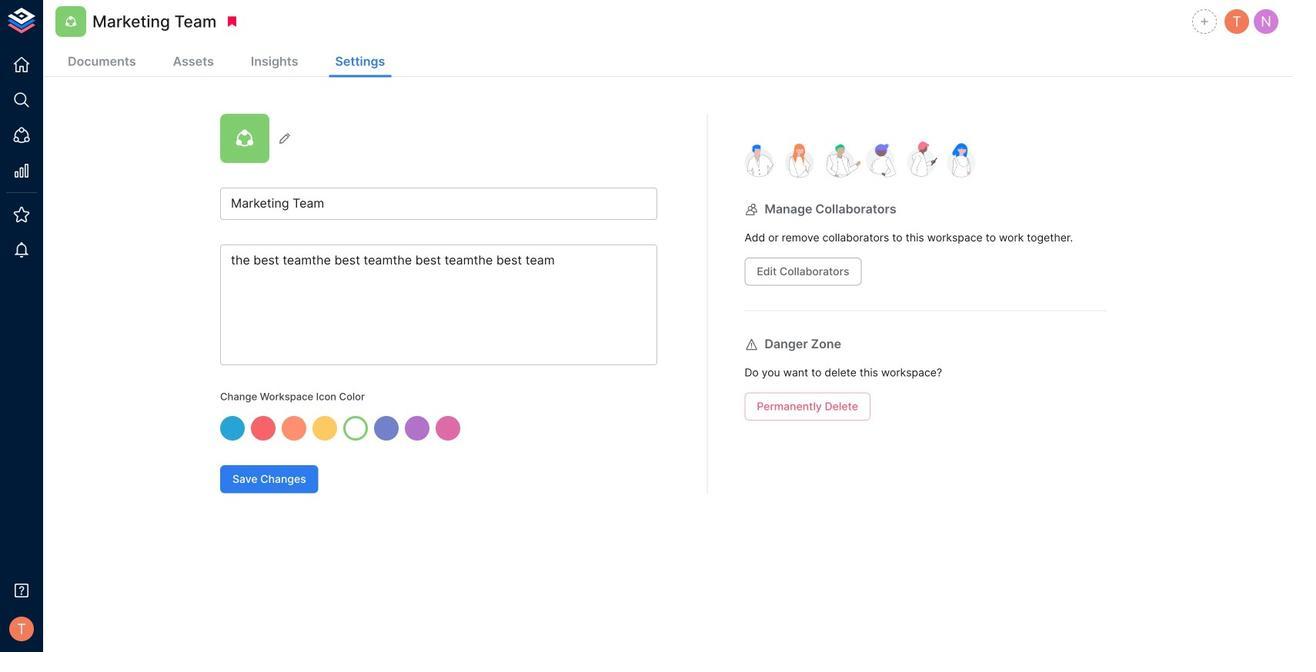 Task type: describe. For each thing, give the bounding box(es) containing it.
Workspace Name text field
[[220, 188, 657, 220]]



Task type: vqa. For each thing, say whether or not it's contained in the screenshot.
Only for RippleTech
no



Task type: locate. For each thing, give the bounding box(es) containing it.
Workspace notes are visible to all members and guests. text field
[[220, 245, 657, 366]]

remove bookmark image
[[225, 15, 239, 28]]



